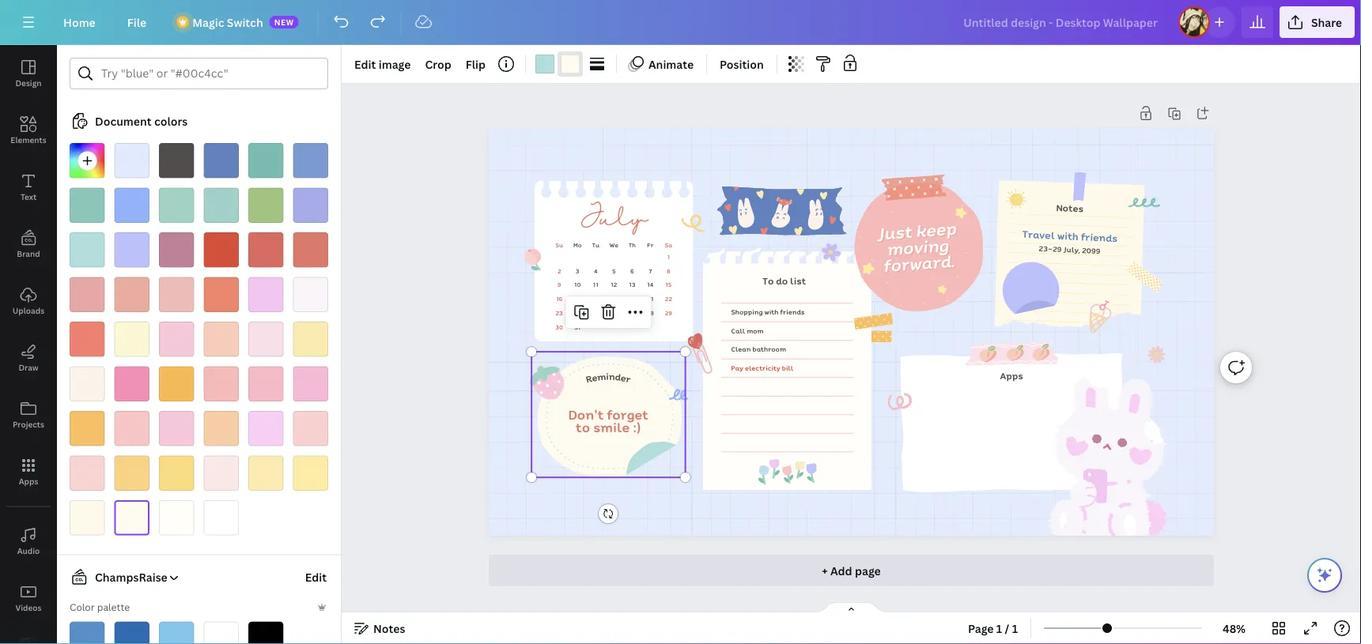Task type: describe. For each thing, give the bounding box(es) containing it.
10
[[574, 281, 581, 290]]

pay electricity bill apps
[[731, 363, 1024, 383]]

electricity
[[745, 363, 781, 373]]

position button
[[714, 51, 770, 77]]

share
[[1312, 15, 1343, 30]]

animate
[[649, 57, 694, 72]]

#fa8068 image
[[204, 277, 239, 313]]

#a5abed image
[[293, 188, 328, 223]]

add a new color image
[[70, 143, 105, 178]]

#dfeaff image
[[114, 143, 150, 178]]

canva assistant image
[[1316, 567, 1335, 585]]

mom
[[747, 326, 764, 336]]

8
[[667, 267, 671, 276]]

d
[[614, 370, 622, 385]]

19
[[611, 295, 617, 304]]

#8cb3ff image
[[114, 188, 150, 223]]

list
[[790, 274, 806, 288]]

travel with friends 23-29 july, 2099
[[1022, 227, 1118, 257]]

#ffcdf7 image
[[248, 411, 284, 447]]

elements button
[[0, 102, 57, 159]]

shopping
[[731, 307, 763, 317]]

flip
[[466, 57, 486, 72]]

25
[[592, 309, 599, 318]]

9
[[558, 281, 561, 290]]

with for travel
[[1057, 228, 1079, 244]]

keep
[[915, 216, 957, 243]]

r e m i n d e r
[[585, 370, 633, 387]]

#ffb8b8 image
[[204, 367, 239, 402]]

#524c4c image
[[159, 143, 194, 178]]

27
[[629, 309, 636, 318]]

23
[[556, 309, 563, 318]]

#a5abed image
[[293, 188, 328, 223]]

#c87f9a image
[[159, 233, 194, 268]]

with for shopping
[[765, 307, 779, 317]]

to
[[576, 418, 590, 437]]

#9ac47a image
[[248, 188, 284, 223]]

magic media image
[[0, 627, 57, 645]]

show pages image
[[814, 602, 890, 615]]

main menu bar
[[0, 0, 1362, 45]]

#fcf7d2 image
[[114, 322, 150, 357]]

#fffaea image
[[70, 501, 105, 536]]

#166bb5 image
[[114, 622, 150, 645]]

share button
[[1280, 6, 1355, 38]]

22
[[665, 295, 672, 304]]

#ffe7e7 image
[[204, 456, 239, 491]]

color group
[[532, 51, 583, 77]]

#ffb743 image
[[159, 367, 194, 402]]

3
[[576, 267, 579, 276]]

r
[[625, 372, 633, 387]]

don't
[[569, 405, 604, 424]]

tu
[[592, 241, 600, 250]]

pay
[[731, 363, 744, 373]]

#faf5fa image
[[293, 277, 328, 313]]

new
[[274, 17, 294, 27]]

2099
[[1082, 245, 1101, 257]]

11
[[593, 281, 599, 290]]

page
[[855, 564, 881, 579]]

we 12 26 5 19
[[610, 241, 619, 318]]

file button
[[115, 6, 159, 38]]

10 24 3 17 31
[[574, 267, 581, 332]]

#fa8068 image
[[204, 277, 239, 313]]

edit image
[[354, 57, 411, 72]]

we
[[610, 241, 619, 250]]

don't forget to smile :)
[[569, 405, 649, 437]]

n
[[609, 370, 616, 384]]

videos button
[[0, 570, 57, 627]]

elements
[[11, 135, 46, 145]]

#fffef8 image
[[159, 501, 194, 536]]

edit for edit
[[305, 570, 327, 585]]

cute pastel hand drawn doodle line image
[[680, 208, 711, 238]]

edit for edit image
[[354, 57, 376, 72]]

26
[[610, 309, 618, 318]]

th
[[629, 241, 636, 250]]

clean bathroom
[[731, 345, 786, 355]]

#8cb3ff image
[[114, 188, 150, 223]]

page 1 / 1
[[968, 621, 1018, 637]]

crop button
[[419, 51, 458, 77]]

apps inside pay electricity bill apps
[[1000, 369, 1024, 383]]

champsraise
[[95, 570, 168, 585]]

crop
[[425, 57, 452, 72]]

14
[[647, 281, 654, 290]]

#ffffff image
[[204, 501, 239, 536]]

fr
[[647, 241, 654, 250]]

call mom
[[731, 326, 764, 336]]

#9ac47a image
[[248, 188, 284, 223]]

#fac3f3 image
[[248, 277, 284, 313]]

page
[[968, 621, 994, 637]]

#f6bbb7 image
[[159, 277, 194, 313]]

color palette
[[70, 601, 130, 614]]

document colors
[[95, 114, 188, 129]]

apps button
[[0, 444, 57, 501]]

#97d1c9 image
[[204, 188, 239, 223]]

draw button
[[0, 330, 57, 387]]

4
[[594, 267, 598, 276]]

#fcf7d2 image
[[114, 322, 150, 357]]

28
[[647, 309, 654, 318]]

#fecbb8 image
[[204, 322, 239, 357]]

su
[[556, 241, 563, 250]]

#ffdb76 image
[[159, 456, 194, 491]]

apps inside button
[[19, 476, 38, 487]]

to do list
[[763, 274, 806, 288]]

color
[[70, 601, 95, 614]]

july
[[580, 202, 648, 238]]

july,
[[1064, 244, 1081, 256]]

+
[[822, 564, 828, 579]]

29 inside travel with friends 23-29 july, 2099
[[1053, 243, 1062, 255]]

smile
[[593, 418, 630, 437]]

#ffc4dc image
[[159, 411, 194, 447]]

animate button
[[623, 51, 700, 77]]

r
[[585, 372, 594, 387]]

#ffc4dc image
[[159, 411, 194, 447]]

audio button
[[0, 513, 57, 570]]



Task type: vqa. For each thing, say whether or not it's contained in the screenshot.
#ffb8c5 IMAGE
yes



Task type: locate. For each thing, give the bounding box(es) containing it.
do
[[776, 274, 788, 288]]

#feeaa9 image
[[293, 322, 328, 357]]

#5c82c2 image
[[204, 143, 239, 178]]

#010101 image
[[248, 622, 284, 645], [248, 622, 284, 645]]

#ffcfcf image
[[293, 411, 328, 447]]

travel
[[1022, 227, 1056, 243]]

flip button
[[459, 51, 492, 77]]

friends down list
[[780, 307, 805, 317]]

1 vertical spatial notes
[[373, 621, 405, 637]]

#7dc7bd image
[[70, 188, 105, 223]]

add
[[831, 564, 853, 579]]

side panel tab list
[[0, 45, 57, 645]]

#ffe7e7 image
[[204, 456, 239, 491]]

#f4a99e image
[[114, 277, 150, 313], [114, 277, 150, 313]]

#66bdb1 image
[[248, 143, 284, 178], [248, 143, 284, 178]]

#ffb743 image
[[159, 367, 194, 402]]

2
[[558, 267, 561, 276]]

fr 14 28 7 21
[[647, 241, 654, 318]]

#75c6ef image
[[159, 622, 194, 645], [159, 622, 194, 645]]

#feeaa9 image
[[293, 322, 328, 357]]

notes
[[1056, 201, 1084, 216], [373, 621, 405, 637]]

m
[[597, 370, 607, 384]]

0 vertical spatial 29
[[1053, 243, 1062, 255]]

0 vertical spatial edit
[[354, 57, 376, 72]]

#ff8ab9 image
[[114, 367, 150, 402], [114, 367, 150, 402]]

#fc7a6c image
[[70, 322, 105, 357], [70, 322, 105, 357]]

text button
[[0, 159, 57, 216]]

2 horizontal spatial 1
[[1012, 621, 1018, 637]]

e right the n
[[620, 371, 628, 386]]

document
[[95, 114, 152, 129]]

20
[[629, 295, 636, 304]]

uploads button
[[0, 273, 57, 330]]

magic
[[192, 15, 224, 30]]

just keep moving forward.
[[876, 216, 957, 278]]

1 horizontal spatial edit
[[354, 57, 376, 72]]

1 horizontal spatial friends
[[1081, 229, 1118, 246]]

21
[[647, 295, 654, 304]]

1 right /
[[1012, 621, 1018, 637]]

friends inside travel with friends 23-29 july, 2099
[[1081, 229, 1118, 246]]

6
[[630, 267, 634, 276]]

apps
[[1000, 369, 1024, 383], [19, 476, 38, 487]]

#ffec9e image
[[293, 456, 328, 491]]

31
[[574, 323, 581, 332]]

5
[[612, 267, 616, 276]]

1 left /
[[997, 621, 1003, 637]]

#4890cd image
[[70, 622, 105, 645], [70, 622, 105, 645]]

0 horizontal spatial 1
[[667, 253, 670, 262]]

#f6bbb7 image
[[159, 277, 194, 313]]

friends for travel
[[1081, 229, 1118, 246]]

#ffd1d1 image
[[70, 456, 105, 491], [70, 456, 105, 491]]

30
[[556, 323, 563, 332]]

draw
[[19, 362, 38, 373]]

e left i
[[591, 370, 599, 385]]

:)
[[633, 418, 641, 437]]

0 vertical spatial notes
[[1056, 201, 1084, 216]]

#e87568 image
[[293, 233, 328, 268], [293, 233, 328, 268]]

0 horizontal spatial apps
[[19, 476, 38, 487]]

16
[[556, 295, 563, 304]]

#faf5fa image
[[293, 277, 328, 313]]

home link
[[51, 6, 108, 38]]

forget
[[607, 405, 649, 424]]

#fef3eb image
[[70, 367, 105, 402], [70, 367, 105, 402]]

#fac3f3 image
[[248, 277, 284, 313]]

sa 1 15 29 8 22
[[665, 241, 673, 318]]

0 horizontal spatial with
[[765, 307, 779, 317]]

1 down sa
[[667, 253, 670, 262]]

videos
[[15, 603, 42, 614]]

friends for shopping
[[780, 307, 805, 317]]

#dfeaff image
[[114, 143, 150, 178]]

file
[[127, 15, 147, 30]]

#fedee9 image
[[248, 322, 284, 357], [248, 322, 284, 357]]

brand
[[17, 248, 40, 259]]

29
[[1053, 243, 1062, 255], [665, 309, 672, 318]]

sa
[[665, 241, 673, 250]]

1 vertical spatial with
[[765, 307, 779, 317]]

#759ad7 image
[[293, 143, 328, 178], [293, 143, 328, 178]]

#fffaea image
[[70, 501, 105, 536]]

0 horizontal spatial notes
[[373, 621, 405, 637]]

home
[[63, 15, 96, 30]]

0 vertical spatial apps
[[1000, 369, 1024, 383]]

with
[[1057, 228, 1079, 244], [765, 307, 779, 317]]

1 inside sa 1 15 29 8 22
[[667, 253, 670, 262]]

#bcc1ff image
[[114, 233, 150, 268], [114, 233, 150, 268]]

moving
[[886, 232, 950, 262]]

#fffef8 image
[[159, 501, 194, 536]]

#fffaef image
[[114, 501, 150, 536]]

Design title text field
[[951, 6, 1172, 38]]

#c87f9a image
[[159, 233, 194, 268]]

call
[[731, 326, 745, 336]]

#f0a5a5 image
[[70, 277, 105, 313], [70, 277, 105, 313]]

1 vertical spatial 29
[[665, 309, 672, 318]]

just
[[876, 219, 913, 246]]

edit
[[354, 57, 376, 72], [305, 570, 327, 585]]

0 horizontal spatial 29
[[665, 309, 672, 318]]

#a9dfdc image
[[536, 55, 555, 74], [70, 233, 105, 268], [70, 233, 105, 268]]

24
[[574, 309, 581, 318]]

add a new color image
[[70, 143, 105, 178]]

1 e from the left
[[591, 370, 599, 385]]

edit button
[[304, 562, 328, 594]]

#fecbb8 image
[[204, 322, 239, 357]]

#e5645e image
[[248, 233, 284, 268], [248, 233, 284, 268]]

#97d1c9 image
[[204, 188, 239, 223]]

1 vertical spatial friends
[[780, 307, 805, 317]]

1 horizontal spatial 1
[[997, 621, 1003, 637]]

bill
[[782, 363, 794, 373]]

7
[[649, 267, 652, 276]]

#ffebab image
[[248, 456, 284, 491], [248, 456, 284, 491]]

#ffcaa1 image
[[204, 411, 239, 447], [204, 411, 239, 447]]

48%
[[1223, 621, 1246, 637]]

#ffc4c4 image
[[114, 411, 150, 447], [114, 411, 150, 447]]

1 horizontal spatial notes
[[1056, 201, 1084, 216]]

#ffdb76 image
[[159, 456, 194, 491]]

0 horizontal spatial e
[[591, 370, 599, 385]]

brand button
[[0, 216, 57, 273]]

+ add page button
[[489, 555, 1215, 587]]

0 horizontal spatial edit
[[305, 570, 327, 585]]

1 for page
[[997, 621, 1003, 637]]

edit image button
[[348, 51, 417, 77]]

i
[[606, 370, 609, 384]]

bathroom
[[753, 345, 786, 355]]

champsraise button
[[63, 568, 180, 587]]

1 horizontal spatial e
[[620, 371, 628, 386]]

colors
[[154, 114, 188, 129]]

forward.
[[883, 248, 955, 278]]

1 horizontal spatial with
[[1057, 228, 1079, 244]]

29 left july,
[[1053, 243, 1062, 255]]

0 vertical spatial friends
[[1081, 229, 1118, 246]]

#ffffff image
[[204, 501, 239, 536], [204, 622, 239, 645], [204, 622, 239, 645]]

29 down 22
[[665, 309, 672, 318]]

image
[[379, 57, 411, 72]]

#166bb5 image
[[114, 622, 150, 645]]

15
[[666, 281, 672, 290]]

edit inside edit image popup button
[[354, 57, 376, 72]]

mo
[[573, 241, 582, 250]]

1 horizontal spatial apps
[[1000, 369, 1024, 383]]

0 horizontal spatial friends
[[780, 307, 805, 317]]

1 vertical spatial apps
[[19, 476, 38, 487]]

2 e from the left
[[620, 371, 628, 386]]

1 vertical spatial edit
[[305, 570, 327, 585]]

1 horizontal spatial 29
[[1053, 243, 1062, 255]]

to
[[763, 274, 774, 288]]

1 for sa
[[667, 253, 670, 262]]

13
[[629, 281, 635, 290]]

#e44533 image
[[204, 233, 239, 268], [204, 233, 239, 268]]

#a9dfdc image
[[536, 55, 555, 74]]

friends right july,
[[1081, 229, 1118, 246]]

notes button
[[348, 616, 412, 642]]

#ffb8d9 image
[[293, 367, 328, 402]]

#5c82c2 image
[[204, 143, 239, 178]]

#524c4c image
[[159, 143, 194, 178]]

#fec6d9 image
[[159, 322, 194, 357], [159, 322, 194, 357]]

tu 11 25 4 18
[[592, 241, 600, 318]]

#ffcdf7 image
[[248, 411, 284, 447]]

uploads
[[13, 305, 44, 316]]

Try "blue" or "#00c4cc" search field
[[101, 59, 318, 89]]

audio
[[17, 546, 40, 557]]

29 inside sa 1 15 29 8 22
[[665, 309, 672, 318]]

#fffaef image
[[561, 55, 580, 74], [561, 55, 580, 74], [114, 501, 150, 536]]

#ffb8c5 image
[[248, 367, 284, 402]]

with right shopping
[[765, 307, 779, 317]]

#ffb8b8 image
[[204, 367, 239, 402]]

#94d4c3 image
[[159, 188, 194, 223]]

with right 23-
[[1057, 228, 1079, 244]]

#94d4c3 image
[[159, 188, 194, 223]]

1
[[667, 253, 670, 262], [997, 621, 1003, 637], [1012, 621, 1018, 637]]

#7dc7bd image
[[70, 188, 105, 223]]

#ffb8c5 image
[[248, 367, 284, 402]]

edit inside edit "button"
[[305, 570, 327, 585]]

#ffd27a image
[[114, 456, 150, 491], [114, 456, 150, 491]]

with inside travel with friends 23-29 july, 2099
[[1057, 228, 1079, 244]]

clean
[[731, 345, 751, 355]]

text
[[20, 191, 36, 202]]

18
[[593, 295, 599, 304]]

#ffcfcf image
[[293, 411, 328, 447]]

#ffbd59 image
[[70, 411, 105, 447], [70, 411, 105, 447]]

#ffec9e image
[[293, 456, 328, 491]]

projects button
[[0, 387, 57, 444]]

switch
[[227, 15, 263, 30]]

friends
[[1081, 229, 1118, 246], [780, 307, 805, 317]]

notes inside button
[[373, 621, 405, 637]]

#ffb8d9 image
[[293, 367, 328, 402]]

0 vertical spatial with
[[1057, 228, 1079, 244]]



